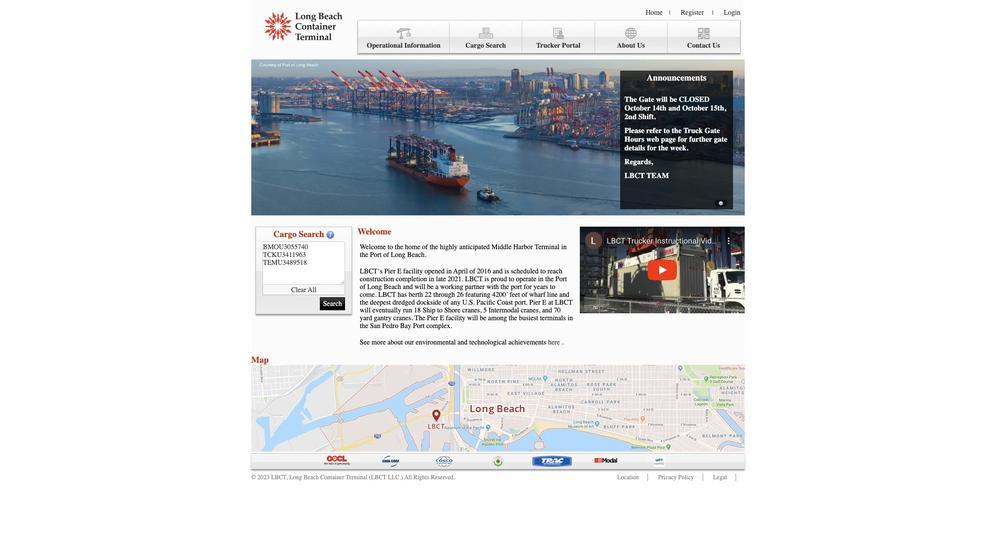 Task type: locate. For each thing, give the bounding box(es) containing it.
gate inside please refer to the truck gate hours web page for further gate details for the week.
[[705, 126, 720, 135]]

the up line
[[545, 276, 554, 283]]

october up truck
[[682, 104, 708, 112]]

cranes, down wharf
[[521, 307, 540, 315]]

contact
[[687, 42, 711, 49]]

1 horizontal spatial cargo search
[[465, 42, 506, 49]]

lbct's pier e facility opened in april of 2016 and is scheduled to reach construction completion in late 2021.  lbct is proud to operate in the port of long beach and will be a working partner with the port for years to come.  lbct has berth 22 through 26 featuring 4200' feet of wharf line and the deepest dredged dockside of any u.s. pacific coast port. pier e at lbct will eventually run 18 ship to shore cranes, 5 intermodal cranes, and 70 yard gantry cranes. the pier e facility will be among the busiest terminals in the san pedro bay port complex.
[[360, 268, 573, 330]]

.
[[562, 339, 563, 347]]

| left login link
[[712, 9, 713, 16]]

in right operate
[[538, 276, 543, 283]]

us right contact
[[712, 42, 720, 49]]

0 horizontal spatial facility
[[403, 268, 423, 276]]

1 us from the left
[[637, 42, 645, 49]]

0 vertical spatial pier
[[384, 268, 395, 276]]

be left among
[[480, 315, 486, 322]]

cargo search link
[[450, 23, 522, 53]]

2 us from the left
[[712, 42, 720, 49]]

1 horizontal spatial is
[[504, 268, 509, 276]]

0 vertical spatial e
[[397, 268, 401, 276]]

register
[[681, 9, 704, 16]]

1 horizontal spatial for
[[647, 144, 657, 152]]

© 2023 lbct, long beach container terminal (lbct llc.) all rights reserved.
[[251, 474, 455, 482]]

register link
[[681, 9, 704, 16]]

the up lbct's
[[360, 251, 368, 259]]

1 vertical spatial the
[[414, 315, 425, 322]]

all inside button
[[308, 286, 316, 294]]

| right home link
[[669, 9, 670, 16]]

long inside lbct's pier e facility opened in april of 2016 and is scheduled to reach construction completion in late 2021.  lbct is proud to operate in the port of long beach and will be a working partner with the port for years to come.  lbct has berth 22 through 26 featuring 4200' feet of wharf line and the deepest dredged dockside of any u.s. pacific coast port. pier e at lbct will eventually run 18 ship to shore cranes, 5 intermodal cranes, and 70 yard gantry cranes. the pier e facility will be among the busiest terminals in the san pedro bay port complex.
[[367, 283, 382, 291]]

the inside the gate will be closed october 14th and october 15th, 2nd shift.
[[625, 95, 637, 104]]

of right feet
[[522, 291, 528, 299]]

pier right port.
[[529, 299, 541, 307]]

14th and
[[652, 104, 680, 112]]

to inside welcome to the home of the highly anticipated middle harbor terminal in the port of long beach.
[[388, 243, 393, 251]]

pier
[[384, 268, 395, 276], [529, 299, 541, 307], [427, 315, 438, 322]]

0 horizontal spatial all
[[308, 286, 316, 294]]

1 horizontal spatial be
[[480, 315, 486, 322]]

0 horizontal spatial is
[[484, 276, 489, 283]]

long left "beach."
[[391, 251, 406, 259]]

technological
[[469, 339, 507, 347]]

partner
[[465, 283, 485, 291]]

1 horizontal spatial long
[[367, 283, 382, 291]]

2 horizontal spatial long
[[391, 251, 406, 259]]

highly
[[440, 243, 458, 251]]

working
[[440, 283, 463, 291]]

clear all
[[291, 286, 316, 294]]

the right run
[[414, 315, 425, 322]]

construction
[[360, 276, 394, 283]]

port.
[[515, 299, 528, 307]]

see
[[360, 339, 370, 347]]

with
[[486, 283, 499, 291]]

shore
[[444, 307, 460, 315]]

location link
[[617, 474, 639, 482]]

and left 70
[[542, 307, 552, 315]]

will left a in the bottom left of the page
[[415, 283, 425, 291]]

web
[[646, 135, 659, 144]]

in right late at the bottom left of the page
[[446, 268, 452, 276]]

1 vertical spatial e
[[542, 299, 546, 307]]

of left any
[[443, 299, 449, 307]]

port up lbct's
[[370, 251, 382, 259]]

0 horizontal spatial |
[[669, 9, 670, 16]]

for inside lbct's pier e facility opened in april of 2016 and is scheduled to reach construction completion in late 2021.  lbct is proud to operate in the port of long beach and will be a working partner with the port for years to come.  lbct has berth 22 through 26 featuring 4200' feet of wharf line and the deepest dredged dockside of any u.s. pacific coast port. pier e at lbct will eventually run 18 ship to shore cranes, 5 intermodal cranes, and 70 yard gantry cranes. the pier e facility will be among the busiest terminals in the san pedro bay port complex.
[[524, 283, 532, 291]]

menu bar
[[358, 20, 740, 53]]

1 horizontal spatial e
[[440, 315, 444, 322]]

2 horizontal spatial be
[[670, 95, 677, 104]]

1 vertical spatial pier
[[529, 299, 541, 307]]

cranes,
[[462, 307, 482, 315], [521, 307, 540, 315]]

for right details
[[647, 144, 657, 152]]

middle
[[492, 243, 512, 251]]

0 horizontal spatial e
[[397, 268, 401, 276]]

in up reach at the bottom right
[[561, 243, 567, 251]]

will down announcements
[[656, 95, 668, 104]]

privacy policy
[[658, 474, 694, 482]]

all right llc.)
[[404, 474, 412, 482]]

0 vertical spatial cargo
[[465, 42, 484, 49]]

welcome for welcome
[[358, 227, 391, 237]]

1 horizontal spatial beach
[[384, 283, 401, 291]]

dockside
[[417, 299, 441, 307]]

2023
[[257, 474, 270, 482]]

for right the page
[[678, 135, 687, 144]]

1 vertical spatial be
[[427, 283, 434, 291]]

1 horizontal spatial terminal
[[535, 243, 560, 251]]

1 | from the left
[[669, 9, 670, 16]]

2021.
[[448, 276, 463, 283]]

deepest
[[370, 299, 391, 307]]

lbct left has
[[378, 291, 396, 299]]

1 vertical spatial facility
[[446, 315, 466, 322]]

1 horizontal spatial |
[[712, 9, 713, 16]]

1 vertical spatial long
[[367, 283, 382, 291]]

lbct up "featuring"
[[465, 276, 483, 283]]

truck
[[683, 126, 703, 135]]

and left technological
[[458, 339, 468, 347]]

e left shore
[[440, 315, 444, 322]]

port right bay
[[413, 322, 425, 330]]

home
[[405, 243, 420, 251]]

operational information
[[367, 42, 441, 49]]

will left 5
[[467, 315, 478, 322]]

2 cranes, from the left
[[521, 307, 540, 315]]

0 horizontal spatial cargo search
[[273, 230, 324, 240]]

to right the years
[[550, 283, 555, 291]]

facility down any
[[446, 315, 466, 322]]

gantry
[[374, 315, 392, 322]]

0 vertical spatial cargo search
[[465, 42, 506, 49]]

of
[[422, 243, 428, 251], [383, 251, 389, 259], [470, 268, 475, 276], [360, 283, 366, 291], [522, 291, 528, 299], [443, 299, 449, 307]]

will
[[656, 95, 668, 104], [415, 283, 425, 291], [360, 307, 371, 315], [467, 315, 478, 322]]

1 horizontal spatial gate
[[705, 126, 720, 135]]

0 vertical spatial port
[[370, 251, 382, 259]]

of down lbct's
[[360, 283, 366, 291]]

0 horizontal spatial october
[[625, 104, 651, 112]]

0 vertical spatial beach
[[384, 283, 401, 291]]

run
[[403, 307, 412, 315]]

legal link
[[713, 474, 727, 482]]

port up line
[[555, 276, 567, 283]]

be left a in the bottom left of the page
[[427, 283, 434, 291]]

0 vertical spatial welcome
[[358, 227, 391, 237]]

the up 2nd
[[625, 95, 637, 104]]

welcome inside welcome to the home of the highly anticipated middle harbor terminal in the port of long beach.
[[360, 243, 386, 251]]

in inside welcome to the home of the highly anticipated middle harbor terminal in the port of long beach.
[[561, 243, 567, 251]]

0 horizontal spatial pier
[[384, 268, 395, 276]]

0 vertical spatial long
[[391, 251, 406, 259]]

pier down dockside
[[427, 315, 438, 322]]

featuring
[[465, 291, 490, 299]]

0 horizontal spatial gate
[[639, 95, 654, 104]]

the left the san
[[360, 322, 368, 330]]

5
[[483, 307, 487, 315]]

more
[[372, 339, 386, 347]]

intermodal
[[489, 307, 519, 315]]

1 vertical spatial terminal
[[346, 474, 367, 482]]

rights
[[413, 474, 429, 482]]

cranes, left 5
[[462, 307, 482, 315]]

1 horizontal spatial search
[[486, 42, 506, 49]]

closed
[[679, 95, 710, 104]]

login link
[[724, 9, 740, 16]]

1 horizontal spatial us
[[712, 42, 720, 49]]

san
[[370, 322, 380, 330]]

long right lbct,
[[289, 474, 302, 482]]

the
[[625, 95, 637, 104], [414, 315, 425, 322]]

1 vertical spatial all
[[404, 474, 412, 482]]

us
[[637, 42, 645, 49], [712, 42, 720, 49]]

0 horizontal spatial long
[[289, 474, 302, 482]]

achievements
[[508, 339, 546, 347]]

shift.
[[638, 112, 656, 121]]

be left closed
[[670, 95, 677, 104]]

1 vertical spatial port
[[555, 276, 567, 283]]

gate right truck
[[705, 126, 720, 135]]

be
[[670, 95, 677, 104], [427, 283, 434, 291], [480, 315, 486, 322]]

the inside lbct's pier e facility opened in april of 2016 and is scheduled to reach construction completion in late 2021.  lbct is proud to operate in the port of long beach and will be a working partner with the port for years to come.  lbct has berth 22 through 26 featuring 4200' feet of wharf line and the deepest dredged dockside of any u.s. pacific coast port. pier e at lbct will eventually run 18 ship to shore cranes, 5 intermodal cranes, and 70 yard gantry cranes. the pier e facility will be among the busiest terminals in the san pedro bay port complex.
[[414, 315, 425, 322]]

gate
[[639, 95, 654, 104], [705, 126, 720, 135]]

0 vertical spatial terminal
[[535, 243, 560, 251]]

is left scheduled
[[504, 268, 509, 276]]

0 horizontal spatial beach
[[304, 474, 319, 482]]

privacy
[[658, 474, 677, 482]]

|
[[669, 9, 670, 16], [712, 9, 713, 16]]

0 horizontal spatial the
[[414, 315, 425, 322]]

yard
[[360, 315, 372, 322]]

beach inside lbct's pier e facility opened in april of 2016 and is scheduled to reach construction completion in late 2021.  lbct is proud to operate in the port of long beach and will be a working partner with the port for years to come.  lbct has berth 22 through 26 featuring 4200' feet of wharf line and the deepest dredged dockside of any u.s. pacific coast port. pier e at lbct will eventually run 18 ship to shore cranes, 5 intermodal cranes, and 70 yard gantry cranes. the pier e facility will be among the busiest terminals in the san pedro bay port complex.
[[384, 283, 401, 291]]

(lbct
[[369, 474, 387, 482]]

2 vertical spatial port
[[413, 322, 425, 330]]

us for about us
[[637, 42, 645, 49]]

please refer to the truck gate hours web page for further gate details for the week.
[[625, 126, 727, 152]]

1 october from the left
[[625, 104, 651, 112]]

us inside "link"
[[637, 42, 645, 49]]

to left home on the top left of the page
[[388, 243, 393, 251]]

cargo
[[465, 42, 484, 49], [273, 230, 297, 240]]

1 horizontal spatial the
[[625, 95, 637, 104]]

1 horizontal spatial all
[[404, 474, 412, 482]]

0 horizontal spatial be
[[427, 283, 434, 291]]

october up please
[[625, 104, 651, 112]]

1 vertical spatial cargo
[[273, 230, 297, 240]]

2 vertical spatial pier
[[427, 315, 438, 322]]

22
[[425, 291, 432, 299]]

us right about
[[637, 42, 645, 49]]

1 vertical spatial welcome
[[360, 243, 386, 251]]

2 horizontal spatial port
[[555, 276, 567, 283]]

our
[[405, 339, 414, 347]]

terminal right harbor in the top of the page
[[535, 243, 560, 251]]

to right refer
[[664, 126, 670, 135]]

feet
[[510, 291, 520, 299]]

is left proud
[[484, 276, 489, 283]]

gate up the shift.
[[639, 95, 654, 104]]

pier right lbct's
[[384, 268, 395, 276]]

2 vertical spatial long
[[289, 474, 302, 482]]

for
[[678, 135, 687, 144], [647, 144, 657, 152], [524, 283, 532, 291]]

2 october from the left
[[682, 104, 708, 112]]

about us
[[617, 42, 645, 49]]

e up has
[[397, 268, 401, 276]]

gate
[[714, 135, 727, 144]]

terminal left (lbct
[[346, 474, 367, 482]]

0 horizontal spatial search
[[299, 230, 324, 240]]

1 horizontal spatial cranes,
[[521, 307, 540, 315]]

0 horizontal spatial for
[[524, 283, 532, 291]]

beach
[[384, 283, 401, 291], [304, 474, 319, 482]]

the up yard
[[360, 299, 368, 307]]

0 vertical spatial all
[[308, 286, 316, 294]]

1 horizontal spatial cargo
[[465, 42, 484, 49]]

1 vertical spatial gate
[[705, 126, 720, 135]]

beach up dredged
[[384, 283, 401, 291]]

0 horizontal spatial port
[[370, 251, 382, 259]]

1 vertical spatial beach
[[304, 474, 319, 482]]

search
[[486, 42, 506, 49], [299, 230, 324, 240]]

0 vertical spatial the
[[625, 95, 637, 104]]

lbct
[[625, 171, 645, 180], [465, 276, 483, 283], [378, 291, 396, 299], [555, 299, 573, 307]]

facility down "beach."
[[403, 268, 423, 276]]

about us link
[[595, 23, 667, 53]]

long down lbct's
[[367, 283, 382, 291]]

0 horizontal spatial us
[[637, 42, 645, 49]]

through
[[433, 291, 455, 299]]

for right port
[[524, 283, 532, 291]]

18
[[414, 307, 421, 315]]

lbct down regards,​
[[625, 171, 645, 180]]

None submit
[[320, 298, 345, 311]]

1 horizontal spatial october
[[682, 104, 708, 112]]

terminal inside welcome to the home of the highly anticipated middle harbor terminal in the port of long beach.
[[535, 243, 560, 251]]

0 vertical spatial be
[[670, 95, 677, 104]]

trucker portal
[[536, 42, 580, 49]]

all right clear
[[308, 286, 316, 294]]

and up dredged
[[403, 283, 413, 291]]

to right ship
[[437, 307, 443, 315]]

e
[[397, 268, 401, 276], [542, 299, 546, 307], [440, 315, 444, 322]]

e left at
[[542, 299, 546, 307]]

1 horizontal spatial pier
[[427, 315, 438, 322]]

4200'
[[492, 291, 508, 299]]

u.s.
[[462, 299, 475, 307]]

0 horizontal spatial cranes,
[[462, 307, 482, 315]]

beach left the container
[[304, 474, 319, 482]]

0 vertical spatial gate
[[639, 95, 654, 104]]

lbct right at
[[555, 299, 573, 307]]

in right 70
[[568, 315, 573, 322]]

among
[[488, 315, 507, 322]]



Task type: describe. For each thing, give the bounding box(es) containing it.
announcements
[[647, 73, 707, 83]]

a
[[435, 283, 438, 291]]

reserved.
[[431, 474, 455, 482]]

cranes.
[[393, 315, 413, 322]]

any
[[451, 299, 461, 307]]

pedro
[[382, 322, 398, 330]]

2 | from the left
[[712, 9, 713, 16]]

environmental
[[416, 339, 456, 347]]

information
[[404, 42, 441, 49]]

dredged
[[393, 299, 415, 307]]

the left highly
[[430, 243, 438, 251]]

portal
[[562, 42, 580, 49]]

come.
[[360, 291, 377, 299]]

menu bar containing operational information
[[358, 20, 740, 53]]

15th,
[[710, 104, 726, 112]]

clear
[[291, 286, 306, 294]]

the left the week. at right top
[[658, 144, 668, 152]]

gate inside the gate will be closed october 14th and october 15th, 2nd shift.
[[639, 95, 654, 104]]

26
[[457, 291, 464, 299]]

of right home on the top left of the page
[[422, 243, 428, 251]]

be inside the gate will be closed october 14th and october 15th, 2nd shift.
[[670, 95, 677, 104]]

©
[[251, 474, 256, 482]]

login
[[724, 9, 740, 16]]

port
[[511, 283, 522, 291]]

2016
[[477, 268, 491, 276]]

terminals
[[540, 315, 566, 322]]

contact us
[[687, 42, 720, 49]]

1 vertical spatial cargo search
[[273, 230, 324, 240]]

1 cranes, from the left
[[462, 307, 482, 315]]

Enter container numbers and/ or booking numbers. text field
[[263, 242, 345, 285]]

1 horizontal spatial port
[[413, 322, 425, 330]]

2 vertical spatial e
[[440, 315, 444, 322]]

hours
[[625, 135, 644, 144]]

to inside please refer to the truck gate hours web page for further gate details for the week.
[[664, 126, 670, 135]]

trucker
[[536, 42, 560, 49]]

years
[[534, 283, 548, 291]]

2 vertical spatial be
[[480, 315, 486, 322]]

trucker portal link
[[522, 23, 595, 53]]

privacy policy link
[[658, 474, 694, 482]]

to right proud
[[509, 276, 514, 283]]

operational
[[367, 42, 403, 49]]

further
[[689, 135, 712, 144]]

the left truck
[[672, 126, 682, 135]]

70
[[554, 307, 561, 315]]

contact us link
[[667, 23, 740, 53]]

and right 2016
[[493, 268, 503, 276]]

location
[[617, 474, 639, 482]]

here link
[[548, 339, 560, 347]]

to left reach at the bottom right
[[540, 268, 546, 276]]

pacific
[[476, 299, 495, 307]]

port inside welcome to the home of the highly anticipated middle harbor terminal in the port of long beach.
[[370, 251, 382, 259]]

0 horizontal spatial terminal
[[346, 474, 367, 482]]

container
[[320, 474, 344, 482]]

map
[[251, 355, 269, 365]]

has
[[398, 291, 407, 299]]

welcome for welcome to the home of the highly anticipated middle harbor terminal in the port of long beach.
[[360, 243, 386, 251]]

1 horizontal spatial facility
[[446, 315, 466, 322]]

completion
[[396, 276, 427, 283]]

refer
[[646, 126, 662, 135]]

wharf
[[529, 291, 545, 299]]

0 vertical spatial search
[[486, 42, 506, 49]]

april
[[453, 268, 468, 276]]

the gate will be closed october 14th and october 15th, 2nd shift.
[[625, 95, 726, 121]]

proud
[[491, 276, 507, 283]]

ship
[[423, 307, 435, 315]]

1 vertical spatial search
[[299, 230, 324, 240]]

the left home on the top left of the page
[[395, 243, 403, 251]]

llc.)
[[388, 474, 403, 482]]

busiest
[[519, 315, 538, 322]]

will down come.
[[360, 307, 371, 315]]

see more about our environmental and technological achievements here .
[[360, 339, 563, 347]]

scheduled
[[511, 268, 539, 276]]

will inside the gate will be closed october 14th and october 15th, 2nd shift.
[[656, 95, 668, 104]]

home link
[[646, 9, 663, 16]]

anticipated
[[459, 243, 490, 251]]

us for contact us
[[712, 42, 720, 49]]

long inside welcome to the home of the highly anticipated middle harbor terminal in the port of long beach.
[[391, 251, 406, 259]]

about
[[388, 339, 403, 347]]

lbct,
[[271, 474, 288, 482]]

the left port
[[501, 283, 509, 291]]

operational information link
[[358, 23, 450, 53]]

2 horizontal spatial pier
[[529, 299, 541, 307]]

0 vertical spatial facility
[[403, 268, 423, 276]]

complex.
[[426, 322, 452, 330]]

page
[[661, 135, 676, 144]]

at
[[548, 299, 553, 307]]

home
[[646, 9, 663, 16]]

about
[[617, 42, 635, 49]]

bay
[[400, 322, 411, 330]]

late
[[436, 276, 446, 283]]

2 horizontal spatial e
[[542, 299, 546, 307]]

cargo search inside 'cargo search' link
[[465, 42, 506, 49]]

here
[[548, 339, 560, 347]]

of up construction
[[383, 251, 389, 259]]

of left 2016
[[470, 268, 475, 276]]

beach.
[[407, 251, 426, 259]]

the right among
[[509, 315, 517, 322]]

berth
[[409, 291, 423, 299]]

week.
[[670, 144, 688, 152]]

0 horizontal spatial cargo
[[273, 230, 297, 240]]

in left late at the bottom left of the page
[[429, 276, 434, 283]]

operate
[[516, 276, 536, 283]]

harbor
[[513, 243, 533, 251]]

and right line
[[559, 291, 569, 299]]

reach
[[547, 268, 562, 276]]

2 horizontal spatial for
[[678, 135, 687, 144]]

lbct's
[[360, 268, 383, 276]]



Task type: vqa. For each thing, say whether or not it's contained in the screenshot.
the bottom ALL
yes



